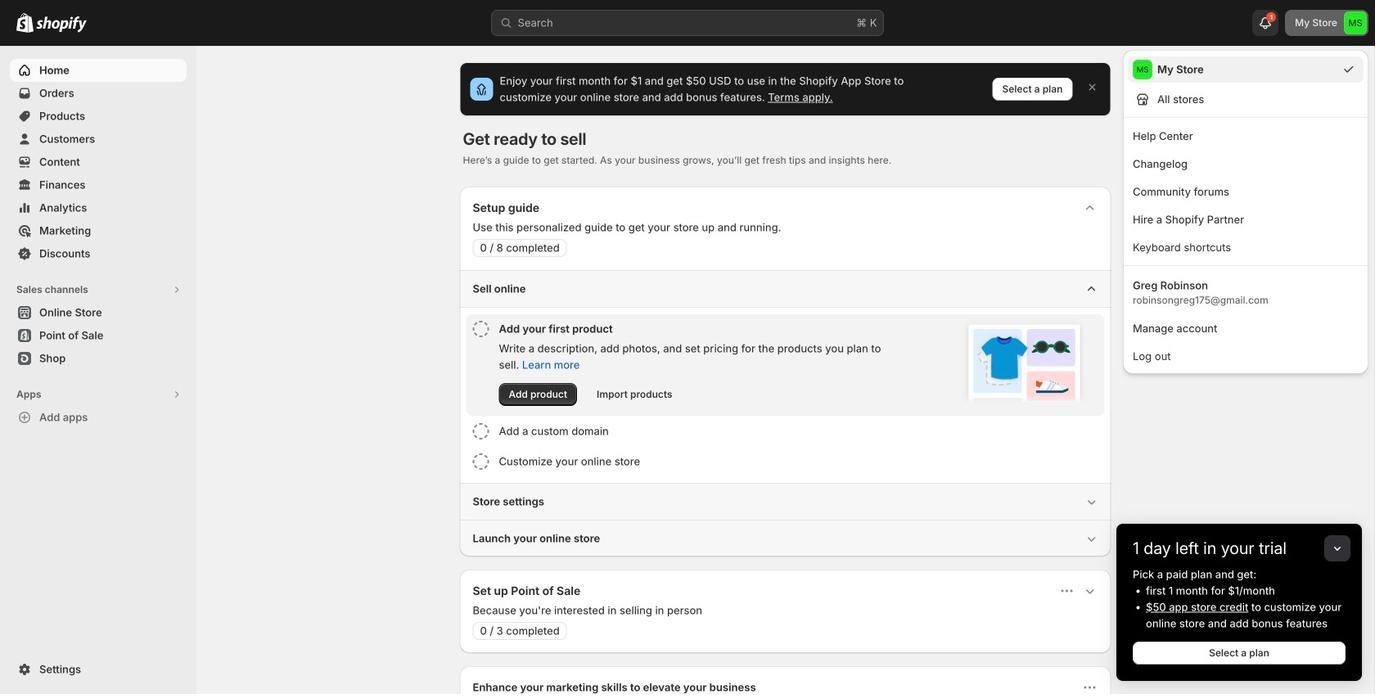 Task type: vqa. For each thing, say whether or not it's contained in the screenshot.
Shopify 'image'
yes



Task type: describe. For each thing, give the bounding box(es) containing it.
add your first product group
[[466, 314, 1105, 416]]

mark customize your online store as done image
[[473, 454, 489, 470]]

add a custom domain group
[[466, 417, 1105, 446]]

guide categories group
[[460, 270, 1112, 557]]

0 vertical spatial my store image
[[1345, 11, 1368, 34]]

shopify image
[[16, 13, 34, 33]]

mark add a custom domain as done image
[[473, 423, 489, 440]]

1 vertical spatial my store image
[[1133, 60, 1153, 79]]

mark add your first product as done image
[[473, 321, 489, 337]]

customize your online store group
[[466, 447, 1105, 477]]



Task type: locate. For each thing, give the bounding box(es) containing it.
0 horizontal spatial my store image
[[1133, 60, 1153, 79]]

my store image
[[1345, 11, 1368, 34], [1133, 60, 1153, 79]]

sell online group
[[460, 270, 1112, 483]]

shopify image
[[36, 16, 87, 33]]

setup guide region
[[460, 187, 1112, 557]]

menu
[[1123, 50, 1369, 374]]

1 horizontal spatial my store image
[[1345, 11, 1368, 34]]



